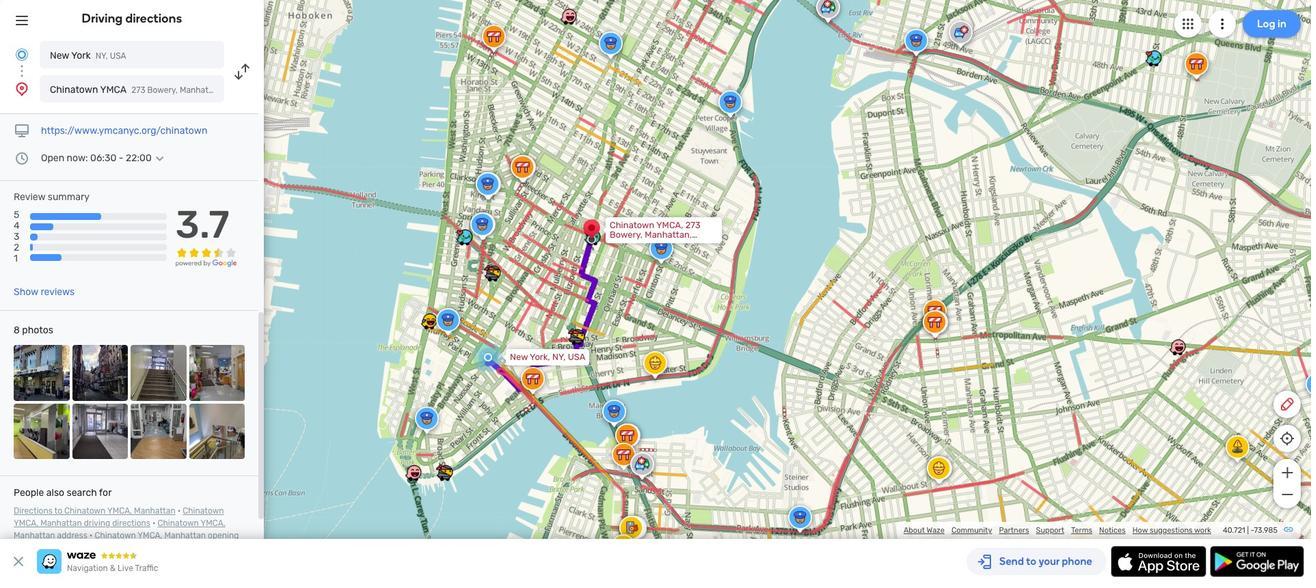 Task type: describe. For each thing, give the bounding box(es) containing it.
manhattan for chinatown ymca, manhattan address
[[14, 531, 55, 541]]

about waze link
[[904, 526, 945, 535]]

5 4 3 2 1
[[14, 209, 20, 265]]

chinatown for chinatown ymca, 273 bowery, manhattan, united states
[[610, 220, 655, 230]]

now:
[[67, 152, 88, 164]]

manhattan, for ymca
[[180, 85, 223, 95]]

united for ymca,
[[610, 239, 637, 250]]

pencil image
[[1279, 397, 1296, 413]]

driving directions
[[82, 11, 182, 26]]

also
[[46, 488, 64, 499]]

manhattan, for ymca,
[[645, 230, 692, 240]]

bowery, for ymca
[[147, 85, 178, 95]]

chinatown ymca, manhattan opening hours link
[[14, 531, 239, 553]]

273 for ymca
[[131, 85, 145, 95]]

current location image
[[14, 46, 30, 63]]

hours
[[14, 544, 36, 553]]

notices
[[1099, 526, 1126, 535]]

review summary
[[14, 191, 90, 203]]

navigation & live traffic
[[67, 564, 158, 574]]

chinatown ymca, manhattan driving directions
[[14, 507, 224, 529]]

0 vertical spatial directions
[[125, 11, 182, 26]]

8
[[14, 325, 20, 336]]

waze
[[927, 526, 945, 535]]

opening
[[208, 531, 239, 541]]

people
[[14, 488, 44, 499]]

location image
[[14, 81, 30, 97]]

photos
[[22, 325, 53, 336]]

ymca, inside the chinatown ymca, manhattan address
[[201, 519, 225, 529]]

new for york
[[50, 50, 69, 62]]

ymca, for directions
[[14, 519, 38, 529]]

show reviews
[[14, 287, 75, 298]]

https://www.ymcanyc.org/chinatown link
[[41, 125, 207, 137]]

40.721
[[1223, 526, 1246, 535]]

for
[[99, 488, 112, 499]]

how
[[1133, 526, 1148, 535]]

partners
[[999, 526, 1029, 535]]

show
[[14, 287, 38, 298]]

to
[[54, 507, 62, 516]]

manhattan for chinatown ymca, manhattan driving directions
[[40, 519, 82, 529]]

image 7 of chinatown ymca, manhattan image
[[131, 404, 186, 459]]

link image
[[1283, 524, 1294, 535]]

driving
[[82, 11, 123, 26]]

image 6 of chinatown ymca, manhattan image
[[72, 404, 128, 459]]

40.721 | -73.985
[[1223, 526, 1278, 535]]

directions inside chinatown ymca, manhattan driving directions
[[112, 519, 150, 529]]

united for ymca
[[225, 85, 251, 95]]

driving
[[84, 519, 110, 529]]

manhattan up chinatown ymca, manhattan address link
[[134, 507, 176, 516]]

chinatown ymca, manhattan driving directions link
[[14, 507, 224, 529]]

chinatown for chinatown ymca, manhattan opening hours
[[95, 531, 136, 541]]

computer image
[[14, 123, 30, 139]]

terms
[[1071, 526, 1093, 535]]

about
[[904, 526, 925, 535]]

zoom out image
[[1279, 487, 1296, 503]]

ymca
[[100, 84, 127, 96]]

&
[[110, 564, 116, 574]]

open now: 06:30 - 22:00 button
[[41, 152, 168, 164]]

chinatown for chinatown ymca 273 bowery, manhattan, united states
[[50, 84, 98, 96]]

ny, for york
[[96, 51, 108, 61]]

chinatown ymca, manhattan address link
[[14, 519, 225, 541]]

clock image
[[14, 150, 30, 167]]

usa for york,
[[568, 352, 586, 362]]

3.7
[[175, 202, 229, 248]]

search
[[67, 488, 97, 499]]

image 2 of chinatown ymca, manhattan image
[[72, 345, 128, 401]]

states for ymca,
[[640, 239, 666, 250]]

image 3 of chinatown ymca, manhattan image
[[131, 345, 186, 401]]

https://www.ymcanyc.org/chinatown
[[41, 125, 207, 137]]



Task type: locate. For each thing, give the bounding box(es) containing it.
1 vertical spatial -
[[1251, 526, 1254, 535]]

usa
[[110, 51, 126, 61], [568, 352, 586, 362]]

open
[[41, 152, 64, 164]]

states inside chinatown ymca 273 bowery, manhattan, united states
[[253, 85, 277, 95]]

terms link
[[1071, 526, 1093, 535]]

people also search for
[[14, 488, 112, 499]]

york
[[71, 50, 91, 62]]

4
[[14, 220, 20, 232]]

manhattan down 'to'
[[40, 519, 82, 529]]

states inside chinatown ymca, 273 bowery, manhattan, united states
[[640, 239, 666, 250]]

usa inside new york ny, usa
[[110, 51, 126, 61]]

new left york,
[[510, 352, 528, 362]]

22:00
[[126, 152, 152, 164]]

usa for york
[[110, 51, 126, 61]]

1 vertical spatial states
[[640, 239, 666, 250]]

manhattan, inside chinatown ymca, 273 bowery, manhattan, united states
[[645, 230, 692, 240]]

notices link
[[1099, 526, 1126, 535]]

0 vertical spatial states
[[253, 85, 277, 95]]

chinatown ymca, manhattan address
[[14, 519, 225, 541]]

manhattan
[[134, 507, 176, 516], [40, 519, 82, 529], [14, 531, 55, 541], [164, 531, 206, 541]]

chevron down image
[[152, 153, 168, 164]]

traffic
[[135, 564, 158, 574]]

directions right driving
[[125, 11, 182, 26]]

ny, inside new york ny, usa
[[96, 51, 108, 61]]

new york, ny, usa
[[510, 352, 586, 362]]

3
[[14, 231, 19, 243]]

0 horizontal spatial ny,
[[96, 51, 108, 61]]

1
[[14, 253, 18, 265]]

06:30
[[90, 152, 116, 164]]

states
[[253, 85, 277, 95], [640, 239, 666, 250]]

1 vertical spatial usa
[[568, 352, 586, 362]]

0 vertical spatial usa
[[110, 51, 126, 61]]

chinatown inside the chinatown ymca, manhattan address
[[158, 519, 199, 529]]

ymca, inside chinatown ymca, manhattan driving directions
[[14, 519, 38, 529]]

chinatown ymca, manhattan opening hours
[[14, 531, 239, 553]]

manhattan, inside chinatown ymca 273 bowery, manhattan, united states
[[180, 85, 223, 95]]

image 4 of chinatown ymca, manhattan image
[[189, 345, 245, 401]]

0 vertical spatial bowery,
[[147, 85, 178, 95]]

york,
[[530, 352, 550, 362]]

1 vertical spatial new
[[510, 352, 528, 362]]

1 vertical spatial directions
[[112, 519, 150, 529]]

ymca,
[[656, 220, 683, 230], [107, 507, 132, 516], [14, 519, 38, 529], [201, 519, 225, 529], [138, 531, 162, 541]]

73.985
[[1254, 526, 1278, 535]]

bowery, inside chinatown ymca 273 bowery, manhattan, united states
[[147, 85, 178, 95]]

united
[[225, 85, 251, 95], [610, 239, 637, 250]]

ny, right york,
[[552, 352, 566, 362]]

8 photos
[[14, 325, 53, 336]]

manhattan inside the chinatown ymca, manhattan address
[[14, 531, 55, 541]]

chinatown ymca 273 bowery, manhattan, united states
[[50, 84, 277, 96]]

new for york,
[[510, 352, 528, 362]]

1 vertical spatial manhattan,
[[645, 230, 692, 240]]

manhattan up hours
[[14, 531, 55, 541]]

support link
[[1036, 526, 1064, 535]]

open now: 06:30 - 22:00
[[41, 152, 152, 164]]

1 vertical spatial 273
[[685, 220, 701, 230]]

1 horizontal spatial 273
[[685, 220, 701, 230]]

manhattan for chinatown ymca, manhattan opening hours
[[164, 531, 206, 541]]

chinatown
[[50, 84, 98, 96], [610, 220, 655, 230], [64, 507, 106, 516], [183, 507, 224, 516], [158, 519, 199, 529], [95, 531, 136, 541]]

ny, right "york"
[[96, 51, 108, 61]]

bowery, inside chinatown ymca, 273 bowery, manhattan, united states
[[610, 230, 643, 240]]

zoom in image
[[1279, 465, 1296, 481]]

- right |
[[1251, 526, 1254, 535]]

states for ymca
[[253, 85, 277, 95]]

usa up ymca
[[110, 51, 126, 61]]

manhattan inside chinatown ymca, manhattan opening hours
[[164, 531, 206, 541]]

manhattan inside chinatown ymca, manhattan driving directions
[[40, 519, 82, 529]]

directions
[[14, 507, 53, 516]]

live
[[118, 564, 133, 574]]

new left "york"
[[50, 50, 69, 62]]

1 vertical spatial bowery,
[[610, 230, 643, 240]]

1 horizontal spatial -
[[1251, 526, 1254, 535]]

1 horizontal spatial manhattan,
[[645, 230, 692, 240]]

x image
[[10, 554, 27, 570]]

0 horizontal spatial new
[[50, 50, 69, 62]]

0 horizontal spatial bowery,
[[147, 85, 178, 95]]

2
[[14, 242, 19, 254]]

1 horizontal spatial united
[[610, 239, 637, 250]]

about waze community partners support terms notices how suggestions work
[[904, 526, 1211, 535]]

ymca, for manhattan,
[[656, 220, 683, 230]]

ymca, inside chinatown ymca, 273 bowery, manhattan, united states
[[656, 220, 683, 230]]

ny,
[[96, 51, 108, 61], [552, 352, 566, 362]]

- left 22:00
[[119, 152, 123, 164]]

ymca, for hours
[[138, 531, 162, 541]]

partners link
[[999, 526, 1029, 535]]

review
[[14, 191, 45, 203]]

0 vertical spatial united
[[225, 85, 251, 95]]

273 inside chinatown ymca 273 bowery, manhattan, united states
[[131, 85, 145, 95]]

directions to chinatown ymca, manhattan link
[[14, 507, 176, 516]]

united inside chinatown ymca 273 bowery, manhattan, united states
[[225, 85, 251, 95]]

directions
[[125, 11, 182, 26], [112, 519, 150, 529]]

address
[[57, 531, 87, 541]]

0 vertical spatial ny,
[[96, 51, 108, 61]]

1 horizontal spatial bowery,
[[610, 230, 643, 240]]

image 1 of chinatown ymca, manhattan image
[[14, 345, 69, 401]]

how suggestions work link
[[1133, 526, 1211, 535]]

0 horizontal spatial united
[[225, 85, 251, 95]]

bowery,
[[147, 85, 178, 95], [610, 230, 643, 240]]

1 horizontal spatial ny,
[[552, 352, 566, 362]]

community
[[952, 526, 992, 535]]

chinatown ymca, 273 bowery, manhattan, united states
[[610, 220, 701, 250]]

work
[[1194, 526, 1211, 535]]

support
[[1036, 526, 1064, 535]]

1 vertical spatial ny,
[[552, 352, 566, 362]]

273
[[131, 85, 145, 95], [685, 220, 701, 230]]

new york ny, usa
[[50, 50, 126, 62]]

0 horizontal spatial 273
[[131, 85, 145, 95]]

image 5 of chinatown ymca, manhattan image
[[14, 404, 69, 459]]

new
[[50, 50, 69, 62], [510, 352, 528, 362]]

1 horizontal spatial new
[[510, 352, 528, 362]]

suggestions
[[1150, 526, 1193, 535]]

chinatown inside chinatown ymca, manhattan opening hours
[[95, 531, 136, 541]]

ny, for york,
[[552, 352, 566, 362]]

0 vertical spatial manhattan,
[[180, 85, 223, 95]]

united inside chinatown ymca, 273 bowery, manhattan, united states
[[610, 239, 637, 250]]

0 vertical spatial 273
[[131, 85, 145, 95]]

ymca, inside chinatown ymca, manhattan opening hours
[[138, 531, 162, 541]]

0 horizontal spatial -
[[119, 152, 123, 164]]

1 horizontal spatial usa
[[568, 352, 586, 362]]

chinatown inside chinatown ymca, manhattan driving directions
[[183, 507, 224, 516]]

navigation
[[67, 564, 108, 574]]

manhattan left opening
[[164, 531, 206, 541]]

bowery, for ymca,
[[610, 230, 643, 240]]

0 horizontal spatial manhattan,
[[180, 85, 223, 95]]

0 vertical spatial -
[[119, 152, 123, 164]]

chinatown inside chinatown ymca, 273 bowery, manhattan, united states
[[610, 220, 655, 230]]

usa right york,
[[568, 352, 586, 362]]

1 vertical spatial united
[[610, 239, 637, 250]]

summary
[[48, 191, 90, 203]]

0 vertical spatial new
[[50, 50, 69, 62]]

1 horizontal spatial states
[[640, 239, 666, 250]]

reviews
[[41, 287, 75, 298]]

directions to chinatown ymca, manhattan
[[14, 507, 176, 516]]

|
[[1247, 526, 1249, 535]]

5
[[14, 209, 19, 221]]

0 horizontal spatial usa
[[110, 51, 126, 61]]

273 inside chinatown ymca, 273 bowery, manhattan, united states
[[685, 220, 701, 230]]

directions up chinatown ymca, manhattan opening hours link
[[112, 519, 150, 529]]

community link
[[952, 526, 992, 535]]

chinatown for chinatown ymca, manhattan driving directions
[[183, 507, 224, 516]]

273 for ymca,
[[685, 220, 701, 230]]

0 horizontal spatial states
[[253, 85, 277, 95]]

manhattan,
[[180, 85, 223, 95], [645, 230, 692, 240]]

image 8 of chinatown ymca, manhattan image
[[189, 404, 245, 459]]

chinatown for chinatown ymca, manhattan address
[[158, 519, 199, 529]]

-
[[119, 152, 123, 164], [1251, 526, 1254, 535]]



Task type: vqa. For each thing, say whether or not it's contained in the screenshot.
around
no



